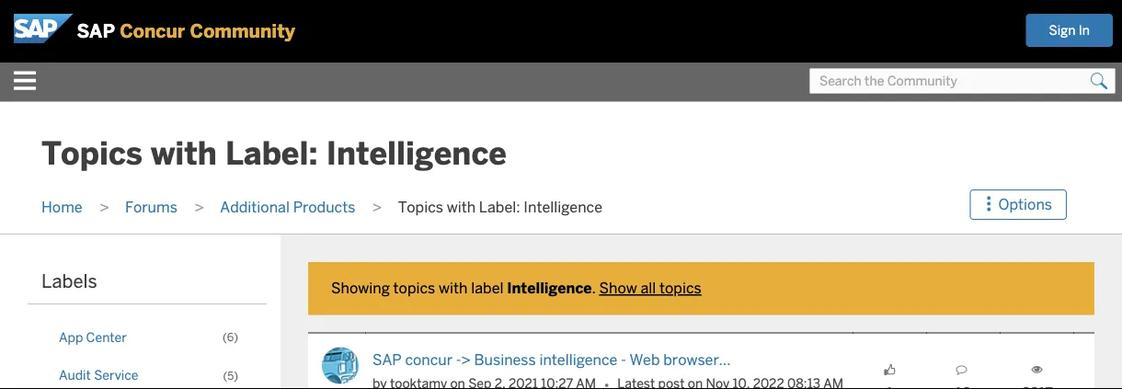 Task type: vqa. For each thing, say whether or not it's contained in the screenshot.
Latest post on ‎Mar 10, 2022 07:12 AM by kthompson's on
no



Task type: describe. For each thing, give the bounding box(es) containing it.
sign in link
[[1026, 14, 1113, 47]]

intelligence
[[539, 350, 618, 369]]

browser...
[[663, 350, 731, 369]]

home link
[[32, 198, 92, 216]]

center
[[86, 329, 127, 346]]

service
[[94, 367, 139, 384]]

2 topics from the left
[[660, 279, 702, 298]]

list containing app center
[[46, 323, 248, 389]]

1 topics from the left
[[393, 279, 435, 298]]

0 horizontal spatial label:
[[225, 134, 318, 174]]

sap concur -> business intelligence  - web browser... link
[[373, 350, 731, 369]]

sign
[[1049, 22, 1076, 39]]

additional products link
[[211, 198, 365, 216]]

1 - from the left
[[456, 350, 461, 369]]

sap concur -> business intelligence  - web browser...
[[373, 350, 731, 369]]

concur
[[405, 350, 453, 369]]

app center link
[[46, 323, 248, 352]]

sign in
[[1049, 22, 1090, 39]]

products
[[293, 198, 355, 216]]

audit service link
[[46, 361, 248, 389]]

app center
[[59, 329, 127, 346]]

(5)
[[223, 369, 238, 383]]

2 vertical spatial intelligence
[[507, 279, 592, 298]]

labels
[[41, 270, 97, 293]]

list containing home
[[32, 181, 980, 234]]

1 horizontal spatial label:
[[479, 198, 520, 216]]

0 horizontal spatial topics
[[41, 134, 142, 174]]

in
[[1079, 22, 1090, 39]]

web
[[630, 350, 660, 369]]

1 horizontal spatial topics
[[398, 198, 443, 216]]

0 vertical spatial with
[[151, 134, 217, 174]]

show all topics link
[[599, 279, 702, 298]]

label
[[471, 279, 504, 298]]

showing topics with label intelligence . show all topics
[[331, 279, 702, 298]]

show
[[599, 279, 637, 298]]

audit service
[[59, 367, 139, 384]]



Task type: locate. For each thing, give the bounding box(es) containing it.
1 vertical spatial label:
[[479, 198, 520, 216]]

label: up additional products
[[225, 134, 318, 174]]

topics
[[393, 279, 435, 298], [660, 279, 702, 298]]

2 - from the left
[[621, 350, 626, 369]]

>
[[461, 350, 471, 369]]

- right concur
[[456, 350, 461, 369]]

home
[[41, 198, 82, 216]]

None submit
[[1085, 68, 1113, 94]]

0 vertical spatial list
[[32, 181, 980, 234]]

1 vertical spatial topics
[[398, 198, 443, 216]]

sap right sap image
[[77, 19, 115, 43]]

app
[[59, 329, 83, 346]]

0 horizontal spatial sap
[[77, 19, 115, 43]]

1 vertical spatial intelligence
[[524, 198, 603, 216]]

with up forums link on the left of page
[[151, 134, 217, 174]]

topics with label: intelligence
[[41, 134, 507, 174], [398, 198, 603, 216]]

1 horizontal spatial -
[[621, 350, 626, 369]]

all
[[641, 279, 656, 298]]

label: up label on the bottom of the page
[[479, 198, 520, 216]]

forums link
[[116, 198, 187, 216]]

labels heading
[[41, 270, 97, 293]]

1 vertical spatial sap
[[373, 350, 402, 369]]

with
[[151, 134, 217, 174], [447, 198, 476, 216], [439, 279, 468, 298]]

0 vertical spatial label:
[[225, 134, 318, 174]]

sap image
[[14, 14, 73, 43]]

.
[[592, 279, 596, 298]]

0 vertical spatial topics
[[41, 134, 142, 174]]

1 vertical spatial with
[[447, 198, 476, 216]]

additional
[[220, 198, 290, 216]]

tooktamv image
[[322, 347, 359, 384]]

0 vertical spatial intelligence
[[326, 134, 507, 174]]

0 horizontal spatial topics
[[393, 279, 435, 298]]

business
[[474, 350, 536, 369]]

1 horizontal spatial topics
[[660, 279, 702, 298]]

additional products
[[220, 198, 355, 216]]

sap concur community
[[77, 19, 295, 43]]

label:
[[225, 134, 318, 174], [479, 198, 520, 216]]

with left label on the bottom of the page
[[439, 279, 468, 298]]

with up label on the bottom of the page
[[447, 198, 476, 216]]

topics
[[41, 134, 142, 174], [398, 198, 443, 216]]

1 horizontal spatial sap
[[373, 350, 402, 369]]

sap for sap concur -> business intelligence  - web browser...
[[373, 350, 402, 369]]

0 vertical spatial sap
[[77, 19, 115, 43]]

community
[[190, 19, 295, 43]]

1 vertical spatial topics with label: intelligence
[[398, 198, 603, 216]]

0 vertical spatial topics with label: intelligence
[[41, 134, 507, 174]]

with inside list
[[447, 198, 476, 216]]

forums
[[125, 198, 177, 216]]

2 vertical spatial with
[[439, 279, 468, 298]]

0 horizontal spatial -
[[456, 350, 461, 369]]

(6)
[[223, 330, 238, 345]]

sap left concur
[[373, 350, 402, 369]]

topics right all
[[660, 279, 702, 298]]

audit
[[59, 367, 91, 384]]

topics right showing
[[393, 279, 435, 298]]

topics with label: intelligence up additional products
[[41, 134, 507, 174]]

intelligence
[[326, 134, 507, 174], [524, 198, 603, 216], [507, 279, 592, 298]]

- left web
[[621, 350, 626, 369]]

showing
[[331, 279, 390, 298]]

concur
[[120, 19, 185, 43]]

list
[[32, 181, 980, 234], [46, 323, 248, 389]]

1 vertical spatial list
[[46, 323, 248, 389]]

sap
[[77, 19, 115, 43], [373, 350, 402, 369]]

sap for sap concur community
[[77, 19, 115, 43]]

topics with label: intelligence up label on the bottom of the page
[[398, 198, 603, 216]]

-
[[456, 350, 461, 369], [621, 350, 626, 369]]

Search the Community text field
[[810, 68, 1116, 94]]



